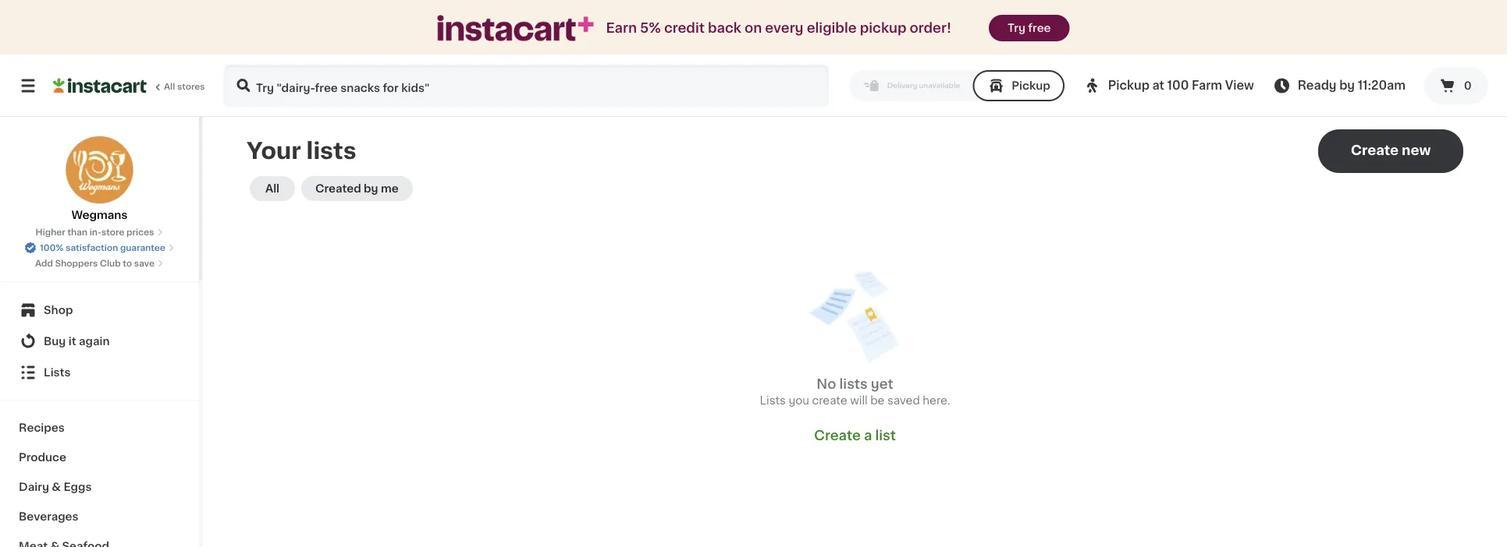 Task type: locate. For each thing, give the bounding box(es) containing it.
1 horizontal spatial by
[[1339, 80, 1355, 91]]

0 vertical spatial create
[[1351, 144, 1399, 157]]

lists for no
[[839, 378, 868, 391]]

credit
[[664, 21, 705, 35]]

higher than in-store prices link
[[36, 226, 163, 239]]

100
[[1167, 80, 1189, 91]]

buy it again link
[[9, 326, 190, 357]]

lists inside "link"
[[44, 368, 71, 379]]

store
[[101, 228, 124, 237]]

lists
[[44, 368, 71, 379], [760, 396, 786, 407]]

all button
[[250, 176, 295, 201]]

by right ready
[[1339, 80, 1355, 91]]

all stores link
[[53, 64, 206, 108]]

lists inside no lists yet lists you create will be saved here.
[[760, 396, 786, 407]]

1 vertical spatial lists
[[839, 378, 868, 391]]

create new
[[1351, 144, 1431, 157]]

all stores
[[164, 82, 205, 91]]

shop link
[[9, 295, 190, 326]]

create
[[1351, 144, 1399, 157], [814, 430, 861, 443]]

free
[[1028, 23, 1051, 34]]

1 horizontal spatial lists
[[760, 396, 786, 407]]

1 vertical spatial all
[[265, 183, 279, 194]]

express icon image
[[437, 15, 594, 41]]

100% satisfaction guarantee button
[[24, 239, 175, 254]]

pickup for pickup at 100 farm view
[[1108, 80, 1150, 91]]

pickup at 100 farm view button
[[1083, 64, 1254, 108]]

me
[[381, 183, 399, 194]]

beverages
[[19, 512, 78, 523]]

lists inside no lists yet lists you create will be saved here.
[[839, 378, 868, 391]]

0 vertical spatial by
[[1339, 80, 1355, 91]]

pickup left the at at the right of page
[[1108, 80, 1150, 91]]

all inside "button"
[[265, 183, 279, 194]]

every
[[765, 21, 804, 35]]

0 horizontal spatial lists
[[44, 368, 71, 379]]

all left stores
[[164, 82, 175, 91]]

to
[[123, 260, 132, 268]]

1 horizontal spatial lists
[[839, 378, 868, 391]]

create left a
[[814, 430, 861, 443]]

1 horizontal spatial pickup
[[1108, 80, 1150, 91]]

try free
[[1008, 23, 1051, 34]]

1 vertical spatial by
[[364, 183, 378, 194]]

by left me
[[364, 183, 378, 194]]

buy
[[44, 336, 66, 347]]

lists
[[306, 140, 356, 162], [839, 378, 868, 391]]

than
[[67, 228, 87, 237]]

create
[[812, 396, 847, 407]]

here.
[[923, 396, 950, 407]]

1 vertical spatial create
[[814, 430, 861, 443]]

lists up will
[[839, 378, 868, 391]]

0 vertical spatial lists
[[306, 140, 356, 162]]

0 horizontal spatial all
[[164, 82, 175, 91]]

be
[[870, 396, 885, 407]]

pickup for pickup
[[1012, 80, 1050, 91]]

by for created
[[364, 183, 378, 194]]

0 horizontal spatial pickup
[[1012, 80, 1050, 91]]

create a list
[[814, 430, 896, 443]]

0 horizontal spatial lists
[[306, 140, 356, 162]]

create for create new
[[1351, 144, 1399, 157]]

0 horizontal spatial create
[[814, 430, 861, 443]]

create inside 'link'
[[814, 430, 861, 443]]

pickup inside popup button
[[1108, 80, 1150, 91]]

pickup button
[[973, 70, 1064, 101]]

0
[[1464, 80, 1472, 91]]

farm
[[1192, 80, 1222, 91]]

pickup
[[860, 21, 907, 35]]

at
[[1152, 80, 1164, 91]]

shoppers
[[55, 260, 98, 268]]

prices
[[126, 228, 154, 237]]

created
[[315, 183, 361, 194]]

wegmans logo image
[[65, 136, 134, 204]]

1 horizontal spatial all
[[265, 183, 279, 194]]

club
[[100, 260, 121, 268]]

pickup down 'try free'
[[1012, 80, 1050, 91]]

create left new
[[1351, 144, 1399, 157]]

100% satisfaction guarantee
[[40, 244, 165, 252]]

stores
[[177, 82, 205, 91]]

100%
[[40, 244, 64, 252]]

all for all stores
[[164, 82, 175, 91]]

higher than in-store prices
[[36, 228, 154, 237]]

0 vertical spatial all
[[164, 82, 175, 91]]

create inside button
[[1351, 144, 1399, 157]]

lists up the created at left top
[[306, 140, 356, 162]]

lists down buy
[[44, 368, 71, 379]]

all
[[164, 82, 175, 91], [265, 183, 279, 194]]

guarantee
[[120, 244, 165, 252]]

saved
[[887, 396, 920, 407]]

pickup inside button
[[1012, 80, 1050, 91]]

new
[[1402, 144, 1431, 157]]

all inside 'link'
[[164, 82, 175, 91]]

lists left you
[[760, 396, 786, 407]]

pickup
[[1108, 80, 1150, 91], [1012, 80, 1050, 91]]

0 horizontal spatial by
[[364, 183, 378, 194]]

add
[[35, 260, 53, 268]]

earn 5% credit back on every eligible pickup order!
[[606, 21, 951, 35]]

0 vertical spatial lists
[[44, 368, 71, 379]]

created by me
[[315, 183, 399, 194]]

by
[[1339, 80, 1355, 91], [364, 183, 378, 194]]

buy it again
[[44, 336, 110, 347]]

eggs
[[64, 482, 92, 493]]

shop
[[44, 305, 73, 316]]

None search field
[[223, 64, 829, 108]]

1 vertical spatial lists
[[760, 396, 786, 407]]

produce
[[19, 453, 66, 464]]

by inside button
[[364, 183, 378, 194]]

1 horizontal spatial create
[[1351, 144, 1399, 157]]

all down your
[[265, 183, 279, 194]]

yet
[[871, 378, 893, 391]]

dairy & eggs link
[[9, 473, 190, 503]]



Task type: vqa. For each thing, say whether or not it's contained in the screenshot.
the About for $ 0 37
no



Task type: describe. For each thing, give the bounding box(es) containing it.
save
[[134, 260, 155, 268]]

ready by 11:20am
[[1298, 80, 1406, 91]]

produce link
[[9, 443, 190, 473]]

it
[[69, 336, 76, 347]]

lists for your
[[306, 140, 356, 162]]

add shoppers club to save
[[35, 260, 155, 268]]

back
[[708, 21, 741, 35]]

by for ready
[[1339, 80, 1355, 91]]

in-
[[90, 228, 101, 237]]

satisfaction
[[66, 244, 118, 252]]

lists link
[[9, 357, 190, 389]]

11:20am
[[1358, 80, 1406, 91]]

create new button
[[1318, 130, 1463, 173]]

ready
[[1298, 80, 1337, 91]]

dairy
[[19, 482, 49, 493]]

earn
[[606, 21, 637, 35]]

eligible
[[807, 21, 857, 35]]

recipes
[[19, 423, 65, 434]]

beverages link
[[9, 503, 190, 532]]

ready by 11:20am link
[[1273, 76, 1406, 95]]

service type group
[[850, 70, 1064, 101]]

all for all
[[265, 183, 279, 194]]

Search field
[[225, 66, 828, 106]]

5%
[[640, 21, 661, 35]]

list
[[875, 430, 896, 443]]

you
[[789, 396, 809, 407]]

your lists
[[247, 140, 356, 162]]

view
[[1225, 80, 1254, 91]]

will
[[850, 396, 868, 407]]

no lists yet lists you create will be saved here.
[[760, 378, 950, 407]]

0 button
[[1424, 67, 1488, 105]]

try
[[1008, 23, 1026, 34]]

no
[[817, 378, 836, 391]]

instacart logo image
[[53, 76, 147, 95]]

wegmans
[[71, 210, 128, 221]]

your
[[247, 140, 301, 162]]

order!
[[910, 21, 951, 35]]

recipes link
[[9, 414, 190, 443]]

created by me button
[[301, 176, 413, 201]]

higher
[[36, 228, 65, 237]]

wegmans link
[[65, 136, 134, 223]]

create for create a list
[[814, 430, 861, 443]]

create a list link
[[814, 428, 896, 445]]

pickup at 100 farm view
[[1108, 80, 1254, 91]]

again
[[79, 336, 110, 347]]

dairy & eggs
[[19, 482, 92, 493]]

&
[[52, 482, 61, 493]]

on
[[745, 21, 762, 35]]

a
[[864, 430, 872, 443]]

add shoppers club to save link
[[35, 258, 164, 270]]



